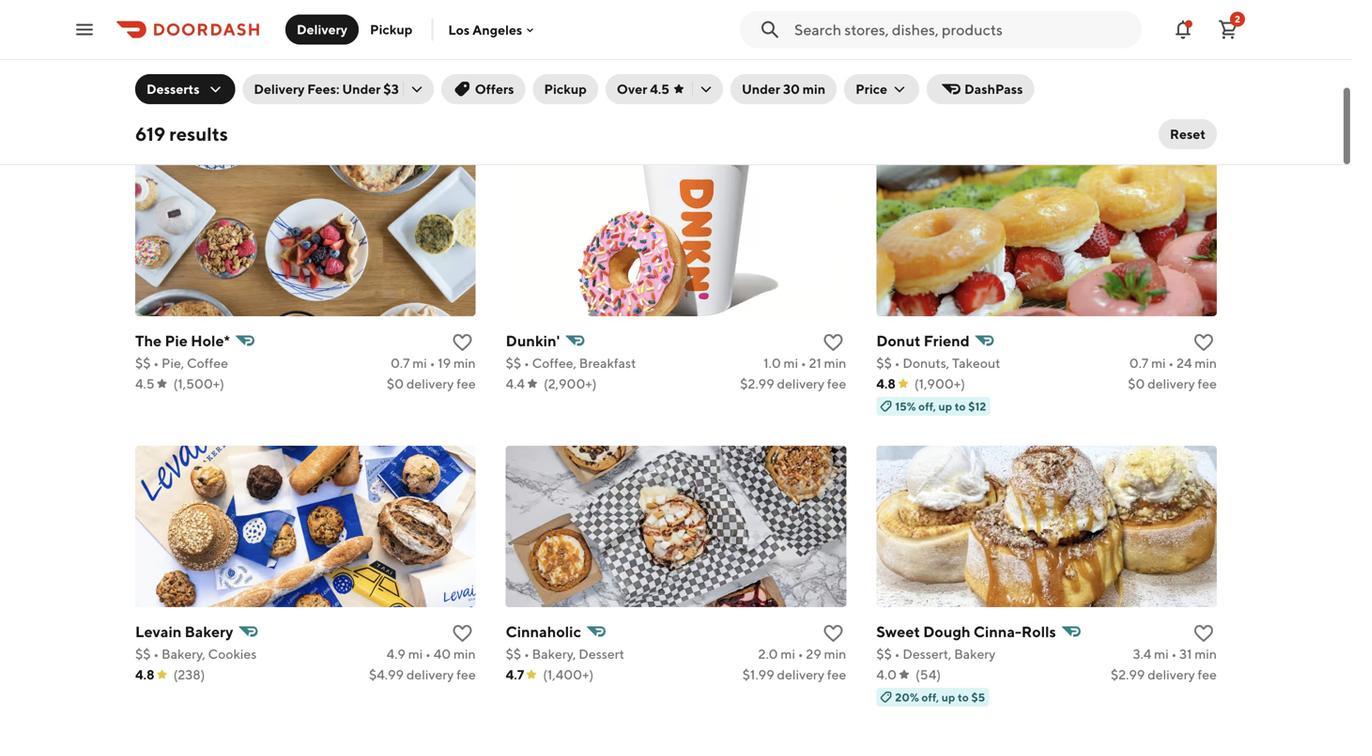 Task type: describe. For each thing, give the bounding box(es) containing it.
min for donut
[[454, 64, 476, 80]]

pie
[[165, 332, 188, 350]]

1.0 mi • 21 min
[[764, 356, 847, 371]]

offers
[[475, 81, 514, 97]]

• down sweet
[[895, 647, 900, 662]]

delivery for the donut man
[[407, 85, 454, 101]]

$$ • gift, cupcakes
[[877, 64, 992, 80]]

15% off, up to $12
[[895, 400, 987, 413]]

$$ • coffee, breakfast
[[506, 356, 636, 371]]

4.7
[[506, 667, 524, 683]]

up for dough
[[942, 691, 956, 704]]

hole*
[[191, 332, 230, 350]]

$$ for dough
[[877, 647, 892, 662]]

fee for the donut man
[[457, 85, 476, 101]]

mi for donut friend
[[1152, 356, 1166, 371]]

30
[[783, 81, 800, 97]]

$3
[[384, 81, 399, 97]]

the for the pie hole*
[[135, 332, 162, 350]]

$4.99
[[369, 667, 404, 683]]

$2.99 delivery fee for dunkin'
[[740, 376, 847, 392]]

(1,300+)
[[173, 85, 224, 101]]

delivery for millet crepe
[[777, 85, 825, 101]]

$​0 for donut friend
[[1128, 376, 1145, 392]]

min for crepe
[[824, 64, 847, 80]]

dashpass
[[965, 81, 1023, 97]]

mi for sweet dough cinna-rolls
[[1155, 647, 1169, 662]]

levain
[[135, 623, 182, 641]]

man
[[212, 41, 243, 59]]

0.5 mi • 27 min
[[388, 64, 476, 80]]

los
[[448, 22, 470, 37]]

to for friend
[[955, 400, 966, 413]]

0.4 mi • 20 min
[[757, 64, 847, 80]]

min for bakery
[[454, 647, 476, 662]]

(238)
[[173, 667, 205, 683]]

Store search: begin typing to search for stores available on DoorDash text field
[[795, 19, 1131, 40]]

27
[[437, 64, 451, 80]]

crepe
[[550, 41, 593, 59]]

fee for levain bakery
[[457, 667, 476, 683]]

0.5
[[388, 64, 409, 80]]

619 results
[[135, 123, 228, 145]]

to for dough
[[958, 691, 969, 704]]

click to add this store to your saved list image for levain bakery
[[451, 623, 474, 645]]

coffee,
[[532, 356, 577, 371]]

$$ for friend
[[877, 356, 892, 371]]

0.7 mi • 19 min
[[391, 356, 476, 371]]

the for the donut man
[[135, 41, 162, 59]]

creperies,
[[532, 64, 594, 80]]

click to add this store to your saved list image for cinnaholic
[[822, 623, 845, 645]]

magnolia
[[877, 41, 942, 59]]

• left "19"
[[430, 356, 435, 371]]

mi for the pie hole*
[[413, 356, 427, 371]]

cookies
[[208, 647, 257, 662]]

pickup for the right "pickup" button
[[544, 81, 587, 97]]

(21)
[[544, 85, 566, 101]]

29
[[806, 647, 822, 662]]

fee for millet crepe
[[827, 85, 847, 101]]

(1,900+)
[[915, 376, 966, 392]]

$​0 delivery fee for millet crepe
[[758, 85, 847, 101]]

fees:
[[307, 81, 340, 97]]

bakery, for cinnaholic
[[532, 647, 576, 662]]

1 items, open order cart image
[[1217, 18, 1240, 41]]

2 button
[[1210, 11, 1247, 48]]

$​0 for millet crepe
[[758, 85, 775, 101]]

reset button
[[1159, 119, 1217, 149]]

desserts button
[[135, 74, 235, 104]]

15%
[[895, 400, 916, 413]]

fee for cinnaholic
[[827, 667, 847, 683]]

cinnaholic
[[506, 623, 581, 641]]

$5
[[972, 691, 986, 704]]

donuts
[[213, 64, 257, 80]]

19
[[438, 356, 451, 371]]

$$ for pie
[[135, 356, 151, 371]]

up for friend
[[939, 400, 953, 413]]

$$ • bakery, dessert
[[506, 647, 625, 662]]

click to add this store to your saved list image for magnolia bakery
[[1193, 40, 1215, 63]]

• left gift,
[[895, 64, 900, 80]]

(54)
[[916, 667, 941, 683]]

cinna-
[[974, 623, 1022, 641]]

off, for dough
[[922, 691, 939, 704]]

4.0
[[877, 667, 897, 683]]

delivery for delivery
[[297, 22, 348, 37]]

millet crepe
[[506, 41, 593, 59]]

rolls
[[1022, 623, 1056, 641]]

31
[[1180, 647, 1192, 662]]

20
[[805, 64, 822, 80]]

delivery button
[[286, 15, 359, 45]]

• up desserts
[[153, 64, 159, 80]]

sweet
[[877, 623, 920, 641]]

click to add this store to your saved list image for donut friend
[[1193, 332, 1215, 354]]

$$ for donut
[[135, 64, 151, 80]]

2.0
[[759, 647, 778, 662]]

• left 24
[[1169, 356, 1174, 371]]

bakery for levain bakery
[[185, 623, 233, 641]]

click to add this store to your saved list image for the donut man
[[451, 40, 474, 63]]

off, for friend
[[919, 400, 936, 413]]

(1,400+)
[[543, 667, 594, 683]]

• left the 20
[[797, 64, 802, 80]]

$​0 for the pie hole*
[[387, 376, 404, 392]]

$$ up 4.4
[[506, 356, 521, 371]]

• down millet
[[524, 64, 530, 80]]

• left 31
[[1172, 647, 1177, 662]]

$$ • donuts, takeout
[[877, 356, 1001, 371]]

cupcakes
[[932, 64, 992, 80]]

$2.99 for sweet dough cinna-rolls
[[1111, 667, 1145, 683]]

4.1
[[877, 85, 893, 101]]

$​0 delivery fee for the pie hole*
[[387, 376, 476, 392]]

• left 27
[[429, 64, 434, 80]]

click to add this store to your saved list image for the pie hole*
[[451, 332, 474, 354]]

3.4
[[1133, 647, 1152, 662]]

min inside button
[[803, 81, 826, 97]]

$2.99 delivery fee for sweet dough cinna-rolls
[[1111, 667, 1217, 683]]

$$ up 4.7
[[506, 647, 521, 662]]

2
[[1235, 14, 1241, 24]]

$$ • pie, coffee
[[135, 356, 228, 371]]

$​0 for the donut man
[[387, 85, 404, 101]]

the donut man
[[135, 41, 243, 59]]

min right "21"
[[824, 356, 847, 371]]

over
[[617, 81, 648, 97]]

2.0 mi • 29 min
[[759, 647, 847, 662]]



Task type: vqa. For each thing, say whether or not it's contained in the screenshot.


Task type: locate. For each thing, give the bounding box(es) containing it.
donuts,
[[903, 356, 950, 371]]

click to add this store to your saved list image up 0.7 mi • 19 min
[[451, 332, 474, 354]]

4.8 up '619'
[[135, 85, 155, 101]]

$​0 delivery fee for the donut man
[[387, 85, 476, 101]]

$$ • creperies, dessert
[[506, 64, 642, 80]]

0 horizontal spatial under
[[342, 81, 381, 97]]

dessert up over
[[596, 64, 642, 80]]

$2.99 down 3.4 at the right bottom of page
[[1111, 667, 1145, 683]]

fee for dunkin'
[[827, 376, 847, 392]]

1 vertical spatial up
[[942, 691, 956, 704]]

notification bell image
[[1172, 18, 1195, 41]]

open menu image
[[73, 18, 96, 41]]

$1.99
[[743, 667, 775, 683]]

mi
[[412, 64, 426, 80], [780, 64, 794, 80], [413, 356, 427, 371], [784, 356, 798, 371], [1152, 356, 1166, 371], [408, 647, 423, 662], [781, 647, 796, 662], [1155, 647, 1169, 662]]

the
[[135, 41, 162, 59], [135, 332, 162, 350]]

mi right 0.5
[[412, 64, 426, 80]]

bakery
[[945, 41, 994, 59], [185, 623, 233, 641], [955, 647, 996, 662]]

dessert,
[[162, 64, 210, 80], [903, 647, 952, 662]]

dunkin'
[[506, 332, 560, 350]]

4.8
[[135, 85, 155, 101], [877, 376, 896, 392], [135, 667, 155, 683]]

4.5 right over
[[650, 81, 670, 97]]

min right 31
[[1195, 647, 1217, 662]]

fee down 0.7 mi • 19 min
[[457, 376, 476, 392]]

delivery for delivery fees: under $3
[[254, 81, 305, 97]]

• down dunkin'
[[524, 356, 530, 371]]

under 30 min
[[742, 81, 826, 97]]

delivery down 3.4 mi • 31 min
[[1148, 667, 1195, 683]]

gift,
[[903, 64, 930, 80]]

619
[[135, 123, 166, 145]]

$2.99 delivery fee down 1.0 mi • 21 min
[[740, 376, 847, 392]]

$12
[[969, 400, 987, 413]]

fee down 4.9 mi • 40 min
[[457, 667, 476, 683]]

0 horizontal spatial bakery,
[[162, 647, 205, 662]]

min right 24
[[1195, 356, 1217, 371]]

delivery for cinnaholic
[[777, 667, 825, 683]]

$$ up 4.1
[[877, 64, 892, 80]]

1 0.7 from the left
[[391, 356, 410, 371]]

reset
[[1170, 126, 1206, 142]]

click to add this store to your saved list image up 0.4 mi • 20 min
[[822, 40, 845, 63]]

$$ • dessert, donuts
[[135, 64, 257, 80]]

4.9 for 4.9
[[506, 85, 525, 101]]

20%
[[895, 691, 919, 704]]

• left donuts,
[[895, 356, 900, 371]]

1 vertical spatial bakery
[[185, 623, 233, 641]]

delivery down 0.7 mi • 19 min
[[407, 376, 454, 392]]

0 horizontal spatial $2.99
[[740, 376, 775, 392]]

mi for levain bakery
[[408, 647, 423, 662]]

• left 40 at the left of page
[[426, 647, 431, 662]]

0 vertical spatial 4.9
[[506, 85, 525, 101]]

click to add this store to your saved list image down los
[[451, 40, 474, 63]]

click to add this store to your saved list image up 4.9 mi • 40 min
[[451, 623, 474, 645]]

• left pie,
[[153, 356, 159, 371]]

1 under from the left
[[342, 81, 381, 97]]

1 vertical spatial pickup button
[[533, 74, 598, 104]]

1 horizontal spatial 4.9
[[506, 85, 525, 101]]

click to add this store to your saved list image
[[1193, 40, 1215, 63], [451, 332, 474, 354], [451, 623, 474, 645], [822, 623, 845, 645]]

mi left "19"
[[413, 356, 427, 371]]

fee
[[457, 85, 476, 101], [827, 85, 847, 101], [457, 376, 476, 392], [827, 376, 847, 392], [1198, 376, 1217, 392], [457, 667, 476, 683], [827, 667, 847, 683], [1198, 667, 1217, 683]]

0 vertical spatial to
[[955, 400, 966, 413]]

to left $12
[[955, 400, 966, 413]]

delivery down 4.9 mi • 40 min
[[407, 667, 454, 683]]

0.7 left 24
[[1130, 356, 1149, 371]]

$$ up the offers
[[506, 64, 521, 80]]

bakery, for levain bakery
[[162, 647, 205, 662]]

click to add this store to your saved list image up 2.0 mi • 29 min
[[822, 623, 845, 645]]

0.7 mi • 24 min
[[1130, 356, 1217, 371]]

min for friend
[[1195, 356, 1217, 371]]

los angeles button
[[448, 22, 538, 37]]

1 vertical spatial dessert
[[579, 647, 625, 662]]

$​0 delivery fee down 0.5 mi • 27 min
[[387, 85, 476, 101]]

0.7 left "19"
[[391, 356, 410, 371]]

price
[[856, 81, 888, 97]]

dessert, up (54)
[[903, 647, 952, 662]]

under inside button
[[742, 81, 781, 97]]

1 horizontal spatial dessert,
[[903, 647, 952, 662]]

fee down 2.0 mi • 29 min
[[827, 667, 847, 683]]

$​0 delivery fee for donut friend
[[1128, 376, 1217, 392]]

2 0.7 from the left
[[1130, 356, 1149, 371]]

1 vertical spatial the
[[135, 332, 162, 350]]

• left 29
[[798, 647, 804, 662]]

4.9 up $4.99
[[387, 647, 406, 662]]

donut up donuts,
[[877, 332, 921, 350]]

delivery down 0.5 mi • 27 min
[[407, 85, 454, 101]]

$​0 down 0.4
[[758, 85, 775, 101]]

1 vertical spatial $2.99 delivery fee
[[1111, 667, 1217, 683]]

click to add this store to your saved list image up 0.7 mi • 24 min
[[1193, 332, 1215, 354]]

0.7 for the pie hole*
[[391, 356, 410, 371]]

under 30 min button
[[731, 74, 837, 104]]

$4.99 delivery fee
[[369, 667, 476, 683]]

0 vertical spatial pickup
[[370, 22, 413, 37]]

• up 4.7
[[524, 647, 530, 662]]

4.9 for 4.9 mi • 40 min
[[387, 647, 406, 662]]

sweet dough cinna-rolls
[[877, 623, 1056, 641]]

under down 0.4
[[742, 81, 781, 97]]

bakery, up (238)
[[162, 647, 205, 662]]

delivery left fees:
[[254, 81, 305, 97]]

•
[[153, 64, 159, 80], [429, 64, 434, 80], [524, 64, 530, 80], [797, 64, 802, 80], [895, 64, 900, 80], [153, 356, 159, 371], [430, 356, 435, 371], [524, 356, 530, 371], [801, 356, 807, 371], [895, 356, 900, 371], [1169, 356, 1174, 371], [153, 647, 159, 662], [426, 647, 431, 662], [524, 647, 530, 662], [798, 647, 804, 662], [895, 647, 900, 662], [1172, 647, 1177, 662]]

coffee
[[187, 356, 228, 371]]

fee down 0.7 mi • 24 min
[[1198, 376, 1217, 392]]

0 vertical spatial dessert,
[[162, 64, 210, 80]]

over 4.5 button
[[606, 74, 723, 104]]

mi right 2.0
[[781, 647, 796, 662]]

0 vertical spatial delivery
[[297, 22, 348, 37]]

1 vertical spatial 4.5
[[135, 376, 155, 392]]

4.5 inside button
[[650, 81, 670, 97]]

mi for cinnaholic
[[781, 647, 796, 662]]

delivery for sweet dough cinna-rolls
[[1148, 667, 1195, 683]]

• left "21"
[[801, 356, 807, 371]]

1 horizontal spatial $2.99 delivery fee
[[1111, 667, 1217, 683]]

price button
[[845, 74, 920, 104]]

delivery down 2.0 mi • 29 min
[[777, 667, 825, 683]]

$$ up desserts
[[135, 64, 151, 80]]

1 vertical spatial pickup
[[544, 81, 587, 97]]

the pie hole*
[[135, 332, 230, 350]]

1 vertical spatial dessert,
[[903, 647, 952, 662]]

click to add this store to your saved list image
[[451, 40, 474, 63], [822, 40, 845, 63], [822, 332, 845, 354], [1193, 332, 1215, 354], [1193, 623, 1215, 645]]

0 horizontal spatial donut
[[165, 41, 209, 59]]

4.5 down $$ • pie, coffee
[[135, 376, 155, 392]]

$​0 delivery fee down 0.7 mi • 19 min
[[387, 376, 476, 392]]

min right 29
[[824, 647, 847, 662]]

4.8 up 15%
[[877, 376, 896, 392]]

0 vertical spatial 4.5
[[650, 81, 670, 97]]

0 horizontal spatial 4.9
[[387, 647, 406, 662]]

mi up $4.99 delivery fee on the left of the page
[[408, 647, 423, 662]]

delivery
[[297, 22, 348, 37], [254, 81, 305, 97]]

$​0 down 0.7 mi • 19 min
[[387, 376, 404, 392]]

angeles
[[473, 22, 523, 37]]

1 horizontal spatial $2.99
[[1111, 667, 1145, 683]]

dessert for millet crepe
[[596, 64, 642, 80]]

offers button
[[441, 74, 526, 104]]

fee down 3.4 mi • 31 min
[[1198, 667, 1217, 683]]

takeout
[[952, 356, 1001, 371]]

$$ • dessert, bakery
[[877, 647, 996, 662]]

1 vertical spatial $2.99
[[1111, 667, 1145, 683]]

click to add this store to your saved list image for dunkin'
[[822, 332, 845, 354]]

40
[[434, 647, 451, 662]]

1 vertical spatial donut
[[877, 332, 921, 350]]

delivery down 0.4 mi • 20 min
[[777, 85, 825, 101]]

pickup button
[[359, 15, 424, 45], [533, 74, 598, 104]]

$$ up 4.0
[[877, 647, 892, 662]]

2 vertical spatial bakery
[[955, 647, 996, 662]]

$​0 down 0.5
[[387, 85, 404, 101]]

21
[[809, 356, 822, 371]]

dessert, for donut
[[162, 64, 210, 80]]

delivery for donut friend
[[1148, 376, 1195, 392]]

bakery up $$ • bakery, cookies
[[185, 623, 233, 641]]

delivery for the pie hole*
[[407, 376, 454, 392]]

mi for the donut man
[[412, 64, 426, 80]]

$$ down the levain
[[135, 647, 151, 662]]

mi right 1.0
[[784, 356, 798, 371]]

0.7 for donut friend
[[1130, 356, 1149, 371]]

dessert for cinnaholic
[[579, 647, 625, 662]]

delivery for dunkin'
[[777, 376, 825, 392]]

$1.99 delivery fee
[[743, 667, 847, 683]]

24
[[1177, 356, 1192, 371]]

$$ for bakery
[[135, 647, 151, 662]]

dough
[[924, 623, 971, 641]]

1 horizontal spatial 4.5
[[650, 81, 670, 97]]

1.0
[[764, 356, 781, 371]]

0 horizontal spatial pickup button
[[359, 15, 424, 45]]

1 horizontal spatial donut
[[877, 332, 921, 350]]

click to add this store to your saved list image for millet crepe
[[822, 40, 845, 63]]

0 horizontal spatial 0.7
[[391, 356, 410, 371]]

mi for millet crepe
[[780, 64, 794, 80]]

los angeles
[[448, 22, 523, 37]]

0 horizontal spatial 4.5
[[135, 376, 155, 392]]

2 vertical spatial 4.8
[[135, 667, 155, 683]]

1 vertical spatial delivery
[[254, 81, 305, 97]]

1 horizontal spatial under
[[742, 81, 781, 97]]

4.9 left (21)
[[506, 85, 525, 101]]

1 vertical spatial off,
[[922, 691, 939, 704]]

off,
[[919, 400, 936, 413], [922, 691, 939, 704]]

0 vertical spatial off,
[[919, 400, 936, 413]]

fee for sweet dough cinna-rolls
[[1198, 667, 1217, 683]]

min right 27
[[454, 64, 476, 80]]

delivery fees: under $3
[[254, 81, 399, 97]]

(1,500+)
[[173, 376, 224, 392]]

(2,900+)
[[544, 376, 597, 392]]

delivery up fees:
[[297, 22, 348, 37]]

$​0 delivery fee down 0.4 mi • 20 min
[[758, 85, 847, 101]]

4.8 left (238)
[[135, 667, 155, 683]]

$$ left donuts,
[[877, 356, 892, 371]]

pickup button down crepe
[[533, 74, 598, 104]]

breakfast
[[579, 356, 636, 371]]

0 vertical spatial up
[[939, 400, 953, 413]]

$​0 down 0.7 mi • 24 min
[[1128, 376, 1145, 392]]

$​0 delivery fee
[[387, 85, 476, 101], [758, 85, 847, 101], [387, 376, 476, 392], [1128, 376, 1217, 392]]

4.8 for the donut man
[[135, 85, 155, 101]]

1 horizontal spatial bakery,
[[532, 647, 576, 662]]

min right the 20
[[824, 64, 847, 80]]

delivery down 0.7 mi • 24 min
[[1148, 376, 1195, 392]]

min right 40 at the left of page
[[454, 647, 476, 662]]

1 horizontal spatial 0.7
[[1130, 356, 1149, 371]]

click to add this store to your saved list image left 1 items, open order cart icon
[[1193, 40, 1215, 63]]

pie,
[[162, 356, 184, 371]]

0 vertical spatial dessert
[[596, 64, 642, 80]]

4.4
[[506, 376, 525, 392]]

$$
[[135, 64, 151, 80], [506, 64, 521, 80], [877, 64, 892, 80], [135, 356, 151, 371], [506, 356, 521, 371], [877, 356, 892, 371], [135, 647, 151, 662], [506, 647, 521, 662], [877, 647, 892, 662]]

1 vertical spatial 4.9
[[387, 647, 406, 662]]

4.8 for levain bakery
[[135, 667, 155, 683]]

off, right 15%
[[919, 400, 936, 413]]

dashpass button
[[927, 74, 1035, 104]]

$$ • bakery, cookies
[[135, 647, 257, 662]]

pickup
[[370, 22, 413, 37], [544, 81, 587, 97]]

$2.99
[[740, 376, 775, 392], [1111, 667, 1145, 683]]

click to add this store to your saved list image for sweet dough cinna-rolls
[[1193, 623, 1215, 645]]

bakery, down cinnaholic
[[532, 647, 576, 662]]

3.4 mi • 31 min
[[1133, 647, 1217, 662]]

4.8 for donut friend
[[877, 376, 896, 392]]

min for pie
[[454, 356, 476, 371]]

1 vertical spatial 4.8
[[877, 376, 896, 392]]

fee for donut friend
[[1198, 376, 1217, 392]]

to left the $5
[[958, 691, 969, 704]]

results
[[169, 123, 228, 145]]

4.9 mi • 40 min
[[387, 647, 476, 662]]

2 bakery, from the left
[[532, 647, 576, 662]]

0 horizontal spatial $2.99 delivery fee
[[740, 376, 847, 392]]

mi for dunkin'
[[784, 356, 798, 371]]

20% off, up to $5
[[895, 691, 986, 704]]

min down the 20
[[803, 81, 826, 97]]

min for dough
[[1195, 647, 1217, 662]]

2 the from the top
[[135, 332, 162, 350]]

0 vertical spatial $2.99
[[740, 376, 775, 392]]

$2.99 delivery fee
[[740, 376, 847, 392], [1111, 667, 1217, 683]]

donut up $$ • dessert, donuts
[[165, 41, 209, 59]]

dessert, up desserts
[[162, 64, 210, 80]]

bakery,
[[162, 647, 205, 662], [532, 647, 576, 662]]

2 under from the left
[[742, 81, 781, 97]]

pickup for "pickup" button to the top
[[370, 22, 413, 37]]

1 bakery, from the left
[[162, 647, 205, 662]]

1 the from the top
[[135, 41, 162, 59]]

0 horizontal spatial dessert,
[[162, 64, 210, 80]]

fee left price
[[827, 85, 847, 101]]

$​0 delivery fee down 0.7 mi • 24 min
[[1128, 376, 1217, 392]]

donut
[[165, 41, 209, 59], [877, 332, 921, 350]]

min right "19"
[[454, 356, 476, 371]]

bakery down store search: begin typing to search for stores available on doordash text box
[[945, 41, 994, 59]]

0 vertical spatial pickup button
[[359, 15, 424, 45]]

$$ for crepe
[[506, 64, 521, 80]]

0 vertical spatial 4.8
[[135, 85, 155, 101]]

0.4
[[757, 64, 777, 80]]

0 vertical spatial donut
[[165, 41, 209, 59]]

• down the levain
[[153, 647, 159, 662]]

$2.99 for dunkin'
[[740, 376, 775, 392]]

mi left 24
[[1152, 356, 1166, 371]]

dessert, for dough
[[903, 647, 952, 662]]

0 vertical spatial $2.99 delivery fee
[[740, 376, 847, 392]]

0 vertical spatial the
[[135, 41, 162, 59]]

up left the $5
[[942, 691, 956, 704]]

delivery inside button
[[297, 22, 348, 37]]

over 4.5
[[617, 81, 670, 97]]

4.9
[[506, 85, 525, 101], [387, 647, 406, 662]]

$​0
[[387, 85, 404, 101], [758, 85, 775, 101], [387, 376, 404, 392], [1128, 376, 1145, 392]]

4.5
[[650, 81, 670, 97], [135, 376, 155, 392]]

bakery for magnolia bakery
[[945, 41, 994, 59]]

1 horizontal spatial pickup
[[544, 81, 587, 97]]

click to add this store to your saved list image up 3.4 mi • 31 min
[[1193, 623, 1215, 645]]

delivery for levain bakery
[[407, 667, 454, 683]]

friend
[[924, 332, 970, 350]]

1 vertical spatial to
[[958, 691, 969, 704]]

0 horizontal spatial pickup
[[370, 22, 413, 37]]

fee for the pie hole*
[[457, 376, 476, 392]]

millet
[[506, 41, 547, 59]]

$2.99 delivery fee down 3.4 mi • 31 min
[[1111, 667, 1217, 683]]

0 vertical spatial bakery
[[945, 41, 994, 59]]

mi right 3.4 at the right bottom of page
[[1155, 647, 1169, 662]]

1 horizontal spatial pickup button
[[533, 74, 598, 104]]

off, down (54)
[[922, 691, 939, 704]]

$$ left pie,
[[135, 356, 151, 371]]

$2.99 down 1.0
[[740, 376, 775, 392]]

mi up the under 30 min
[[780, 64, 794, 80]]

click to add this store to your saved list image up 1.0 mi • 21 min
[[822, 332, 845, 354]]

magnolia bakery
[[877, 41, 994, 59]]

(34)
[[912, 85, 936, 101]]



